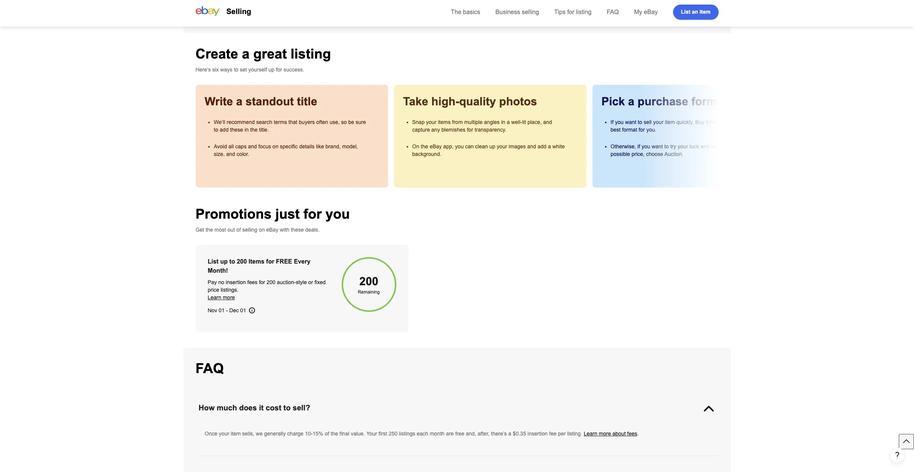 Task type: describe. For each thing, give the bounding box(es) containing it.
list an item
[[681, 9, 711, 15]]

the inside if you want to sell your item quickly, buy it now is probably the best format for you.
[[750, 119, 757, 125]]

use,
[[330, 119, 340, 125]]

model,
[[342, 143, 358, 149]]

$0.35
[[513, 431, 526, 437]]

want inside if you want to sell your item quickly, buy it now is probably the best format for you.
[[626, 119, 637, 125]]

an
[[692, 9, 699, 15]]

here's six ways to set yourself up for success.
[[196, 67, 304, 73]]

now
[[711, 119, 721, 125]]

specific
[[280, 143, 298, 149]]

a right pick
[[629, 95, 635, 108]]

faq link
[[607, 9, 619, 15]]

once your item sells, we generally charge 10-15% of the final value. your first 250 listings each month are free and, after, there's a $0.35 insertion fee per listing. learn more about fees .
[[205, 431, 639, 437]]

best inside the otherwise, if you want to try your luck and shoot for the best possible price, choose auction.
[[742, 143, 752, 149]]

standout
[[246, 95, 294, 108]]

want inside the otherwise, if you want to try your luck and shoot for the best possible price, choose auction.
[[652, 143, 663, 149]]

1 vertical spatial it
[[259, 404, 264, 412]]

so
[[341, 119, 347, 125]]

high-
[[432, 95, 460, 108]]

otherwise, if you want to try your luck and shoot for the best possible price, choose auction.
[[611, 143, 752, 157]]

images
[[509, 143, 526, 149]]

there's
[[491, 431, 507, 437]]

pick a purchase format
[[602, 95, 727, 108]]

transparency.
[[475, 127, 507, 133]]

yourself
[[249, 67, 267, 73]]

10-
[[305, 431, 313, 437]]

it inside if you want to sell your item quickly, buy it now is probably the best format for you.
[[707, 119, 709, 125]]

item for list an item
[[700, 9, 711, 15]]

with
[[280, 227, 290, 233]]

item inside if you want to sell your item quickly, buy it now is probably the best format for you.
[[665, 119, 676, 125]]

choose
[[647, 151, 664, 157]]

sell?
[[293, 404, 310, 412]]

2 01 from the left
[[240, 307, 246, 313]]

your right once
[[219, 431, 229, 437]]

items
[[249, 258, 265, 265]]

on inside avoid all caps and focus on specific details like brand, model, size, and color.
[[273, 143, 279, 149]]

every
[[294, 258, 311, 265]]

if
[[638, 143, 641, 149]]

most
[[215, 227, 226, 233]]

200 inside list up to 200 items for free every month!
[[237, 258, 247, 265]]

1 vertical spatial of
[[325, 431, 329, 437]]

help, opens dialogs image
[[894, 451, 902, 459]]

your inside the otherwise, if you want to try your luck and shoot for the best possible price, choose auction.
[[678, 143, 689, 149]]

for inside snap your items from multiple angles in a well-lit place, and capture any blemishes for transparency.
[[467, 127, 473, 133]]

200 inside 200 remaining
[[360, 275, 379, 288]]

to inside we'll recommend search terms that buyers often use, so be sure to add these in the title.
[[214, 127, 218, 133]]

buyers
[[299, 119, 315, 125]]

0 horizontal spatial of
[[237, 227, 241, 233]]

the right get
[[206, 227, 213, 233]]

multiple
[[465, 119, 483, 125]]

my
[[635, 9, 643, 15]]

try
[[671, 143, 677, 149]]

we
[[256, 431, 263, 437]]

white
[[553, 143, 565, 149]]

fee
[[550, 431, 557, 437]]

for inside list up to 200 items for free every month!
[[266, 258, 274, 265]]

1 horizontal spatial learn
[[584, 431, 598, 437]]

in inside snap your items from multiple angles in a well-lit place, and capture any blemishes for transparency.
[[502, 119, 506, 125]]

1 horizontal spatial up
[[269, 67, 275, 73]]

ways
[[220, 67, 233, 73]]

we'll
[[214, 119, 225, 125]]

the
[[451, 9, 462, 15]]

and,
[[466, 431, 477, 437]]

to inside the otherwise, if you want to try your luck and shoot for the best possible price, choose auction.
[[665, 143, 669, 149]]

shoot
[[711, 143, 724, 149]]

more inside the "pay no insertion fees for 200 auction-style or fixed price listings. learn more"
[[223, 294, 235, 300]]

your inside snap your items from multiple angles in a well-lit place, and capture any blemishes for transparency.
[[426, 119, 437, 125]]

per
[[558, 431, 566, 437]]

once
[[205, 431, 218, 437]]

like
[[316, 143, 324, 149]]

these inside we'll recommend search terms that buyers often use, so be sure to add these in the title.
[[230, 127, 243, 133]]

and right caps
[[248, 143, 257, 149]]

otherwise,
[[611, 143, 636, 149]]

or
[[308, 279, 313, 285]]

color.
[[237, 151, 249, 157]]

and down all
[[226, 151, 235, 157]]

write a standout title
[[205, 95, 317, 108]]

free
[[276, 258, 292, 265]]

blemishes
[[442, 127, 466, 133]]

auction-
[[277, 279, 296, 285]]

to right cost
[[284, 404, 291, 412]]

value.
[[351, 431, 365, 437]]

1 horizontal spatial faq
[[607, 9, 619, 15]]

pick
[[602, 95, 625, 108]]

deals.
[[305, 227, 320, 233]]

each
[[417, 431, 429, 437]]

promotions
[[196, 206, 272, 222]]

probably
[[728, 119, 749, 125]]

a inside on the ebay app, you can clean up your images and add a white background.
[[548, 143, 551, 149]]

app,
[[444, 143, 454, 149]]

quality
[[460, 95, 496, 108]]

item for once your item sells, we generally charge 10-15% of the final value. your first 250 listings each month are free and, after, there's a $0.35 insertion fee per listing. learn more about fees .
[[231, 431, 241, 437]]

is
[[723, 119, 727, 125]]

1 vertical spatial selling
[[242, 227, 258, 233]]

charge
[[287, 431, 304, 437]]

up inside on the ebay app, you can clean up your images and add a white background.
[[490, 143, 496, 149]]

a left $0.35
[[509, 431, 512, 437]]

1 vertical spatial more
[[599, 431, 611, 437]]

price
[[208, 287, 219, 293]]

style
[[296, 279, 307, 285]]

focus
[[259, 143, 271, 149]]

list up to 200 items for free every month!
[[208, 258, 311, 274]]

here's
[[196, 67, 211, 73]]

the basics
[[451, 9, 481, 15]]

up inside list up to 200 items for free every month!
[[220, 258, 228, 265]]

in inside we'll recommend search terms that buyers often use, so be sure to add these in the title.
[[245, 127, 249, 133]]

fees inside the "pay no insertion fees for 200 auction-style or fixed price listings. learn more"
[[248, 279, 258, 285]]

auction.
[[665, 151, 684, 157]]

promotions just for you
[[196, 206, 350, 222]]

if
[[611, 119, 614, 125]]

nov
[[208, 307, 217, 313]]

pay no insertion fees for 200 auction-style or fixed price listings. learn more
[[208, 279, 326, 300]]

and inside on the ebay app, you can clean up your images and add a white background.
[[528, 143, 537, 149]]

snap
[[412, 119, 425, 125]]

dec
[[229, 307, 239, 313]]



Task type: vqa. For each thing, say whether or not it's contained in the screenshot.
for in the 'Pay no insertion fees for 200 auction-style or fixed price listings. Learn more'
yes



Task type: locate. For each thing, give the bounding box(es) containing it.
200 left auction-
[[267, 279, 276, 285]]

price,
[[632, 151, 645, 157]]

0 horizontal spatial selling
[[242, 227, 258, 233]]

avoid
[[214, 143, 227, 149]]

and right place,
[[544, 119, 552, 125]]

0 horizontal spatial in
[[245, 127, 249, 133]]

0 vertical spatial list
[[681, 9, 691, 15]]

on
[[412, 143, 420, 149]]

on
[[273, 143, 279, 149], [259, 227, 265, 233]]

the left title.
[[250, 127, 258, 133]]

0 horizontal spatial insertion
[[226, 279, 246, 285]]

my ebay
[[635, 9, 658, 15]]

0 vertical spatial best
[[611, 127, 621, 133]]

01 left the -
[[219, 307, 225, 313]]

often
[[317, 119, 328, 125]]

0 horizontal spatial more
[[223, 294, 235, 300]]

ebay right my
[[644, 9, 658, 15]]

buy
[[696, 119, 705, 125]]

month!
[[208, 267, 228, 274]]

your inside on the ebay app, you can clean up your images and add a white background.
[[497, 143, 508, 149]]

200 up remaining
[[360, 275, 379, 288]]

it left cost
[[259, 404, 264, 412]]

in right angles
[[502, 119, 506, 125]]

.
[[638, 431, 639, 437]]

of right out at the top
[[237, 227, 241, 233]]

0 horizontal spatial format
[[623, 127, 638, 133]]

items
[[438, 119, 451, 125]]

for right items
[[266, 258, 274, 265]]

take
[[403, 95, 429, 108]]

list for list up to 200 items for free every month!
[[208, 258, 219, 265]]

format up otherwise,
[[623, 127, 638, 133]]

create a great listing
[[196, 46, 331, 62]]

best down if
[[611, 127, 621, 133]]

1 horizontal spatial item
[[665, 119, 676, 125]]

up
[[269, 67, 275, 73], [490, 143, 496, 149], [220, 258, 228, 265]]

for inside the otherwise, if you want to try your luck and shoot for the best possible price, choose auction.
[[726, 143, 732, 149]]

1 horizontal spatial selling
[[522, 9, 539, 15]]

title.
[[259, 127, 269, 133]]

0 horizontal spatial 200
[[237, 258, 247, 265]]

you inside the otherwise, if you want to try your luck and shoot for the best possible price, choose auction.
[[642, 143, 651, 149]]

item left the quickly,
[[665, 119, 676, 125]]

and inside the otherwise, if you want to try your luck and shoot for the best possible price, choose auction.
[[701, 143, 710, 149]]

capture
[[412, 127, 430, 133]]

the left final
[[331, 431, 338, 437]]

listing.
[[568, 431, 583, 437]]

0 horizontal spatial on
[[259, 227, 265, 233]]

fixed
[[315, 279, 326, 285]]

0 horizontal spatial fees
[[248, 279, 258, 285]]

you inside on the ebay app, you can clean up your images and add a white background.
[[455, 143, 464, 149]]

2 vertical spatial ebay
[[266, 227, 279, 233]]

recommend
[[227, 119, 255, 125]]

selling right business
[[522, 9, 539, 15]]

add left white
[[538, 143, 547, 149]]

1 horizontal spatial it
[[707, 119, 709, 125]]

01 right dec
[[240, 307, 246, 313]]

list inside list up to 200 items for free every month!
[[208, 258, 219, 265]]

the inside on the ebay app, you can clean up your images and add a white background.
[[421, 143, 428, 149]]

ebay up the background.
[[430, 143, 442, 149]]

1 horizontal spatial add
[[538, 143, 547, 149]]

1 horizontal spatial format
[[692, 95, 727, 108]]

to down the we'll
[[214, 127, 218, 133]]

on down promotions just for you at left top
[[259, 227, 265, 233]]

1 horizontal spatial list
[[681, 9, 691, 15]]

avoid all caps and focus on specific details like brand, model, size, and color.
[[214, 143, 358, 157]]

list
[[681, 9, 691, 15], [208, 258, 219, 265]]

add
[[220, 127, 229, 133], [538, 143, 547, 149]]

more left about
[[599, 431, 611, 437]]

a left well-
[[507, 119, 510, 125]]

the right shoot
[[734, 143, 741, 149]]

just
[[276, 206, 300, 222]]

to inside if you want to sell your item quickly, buy it now is probably the best format for you.
[[638, 119, 643, 125]]

item left sells, at the bottom left of the page
[[231, 431, 241, 437]]

selling right out at the top
[[242, 227, 258, 233]]

1 vertical spatial format
[[623, 127, 638, 133]]

1 horizontal spatial ebay
[[430, 143, 442, 149]]

1 horizontal spatial best
[[742, 143, 752, 149]]

these right with
[[291, 227, 304, 233]]

angles
[[484, 119, 500, 125]]

search
[[256, 119, 272, 125]]

if you want to sell your item quickly, buy it now is probably the best format for you.
[[611, 119, 757, 133]]

to left set
[[234, 67, 238, 73]]

any
[[432, 127, 440, 133]]

1 horizontal spatial want
[[652, 143, 663, 149]]

for right tips
[[568, 9, 575, 15]]

1 vertical spatial want
[[652, 143, 663, 149]]

tips for listing
[[555, 9, 592, 15]]

2 vertical spatial up
[[220, 258, 228, 265]]

my ebay link
[[635, 9, 658, 15]]

you.
[[647, 127, 657, 133]]

get the most out of selling on ebay with these deals.
[[196, 227, 320, 233]]

and inside snap your items from multiple angles in a well-lit place, and capture any blemishes for transparency.
[[544, 119, 552, 125]]

1 vertical spatial item
[[665, 119, 676, 125]]

1 vertical spatial learn
[[584, 431, 598, 437]]

0 vertical spatial add
[[220, 127, 229, 133]]

0 vertical spatial these
[[230, 127, 243, 133]]

list left the an
[[681, 9, 691, 15]]

add down the we'll
[[220, 127, 229, 133]]

to left try
[[665, 143, 669, 149]]

up right yourself
[[269, 67, 275, 73]]

you inside if you want to sell your item quickly, buy it now is probably the best format for you.
[[615, 119, 624, 125]]

1 vertical spatial best
[[742, 143, 752, 149]]

0 horizontal spatial learn
[[208, 294, 221, 300]]

1 vertical spatial listing
[[291, 46, 331, 62]]

fees right about
[[628, 431, 638, 437]]

0 vertical spatial of
[[237, 227, 241, 233]]

great
[[254, 46, 287, 62]]

sell
[[644, 119, 652, 125]]

the
[[750, 119, 757, 125], [250, 127, 258, 133], [421, 143, 428, 149], [734, 143, 741, 149], [206, 227, 213, 233], [331, 431, 338, 437]]

1 vertical spatial ebay
[[430, 143, 442, 149]]

0 vertical spatial it
[[707, 119, 709, 125]]

how much does it cost to sell?
[[199, 404, 310, 412]]

more
[[223, 294, 235, 300], [599, 431, 611, 437]]

1 horizontal spatial 01
[[240, 307, 246, 313]]

0 vertical spatial fees
[[248, 279, 258, 285]]

0 horizontal spatial up
[[220, 258, 228, 265]]

0 horizontal spatial ebay
[[266, 227, 279, 233]]

0 horizontal spatial listing
[[291, 46, 331, 62]]

1 vertical spatial insertion
[[528, 431, 548, 437]]

1 01 from the left
[[219, 307, 225, 313]]

insertion up listings.
[[226, 279, 246, 285]]

0 horizontal spatial these
[[230, 127, 243, 133]]

it right buy
[[707, 119, 709, 125]]

2 horizontal spatial ebay
[[644, 9, 658, 15]]

0 horizontal spatial faq
[[196, 361, 224, 376]]

title
[[297, 95, 317, 108]]

much
[[217, 404, 237, 412]]

for left you.
[[639, 127, 645, 133]]

1 horizontal spatial fees
[[628, 431, 638, 437]]

0 vertical spatial selling
[[522, 9, 539, 15]]

0 horizontal spatial add
[[220, 127, 229, 133]]

listings
[[399, 431, 416, 437]]

for up 'deals.'
[[304, 206, 322, 222]]

get
[[196, 227, 204, 233]]

0 vertical spatial in
[[502, 119, 506, 125]]

1 vertical spatial fees
[[628, 431, 638, 437]]

to left items
[[229, 258, 235, 265]]

selling
[[226, 7, 251, 16]]

1 vertical spatial up
[[490, 143, 496, 149]]

1 horizontal spatial of
[[325, 431, 329, 437]]

the inside the otherwise, if you want to try your luck and shoot for the best possible price, choose auction.
[[734, 143, 741, 149]]

write
[[205, 95, 233, 108]]

1 vertical spatial on
[[259, 227, 265, 233]]

format inside if you want to sell your item quickly, buy it now is probably the best format for you.
[[623, 127, 638, 133]]

your inside if you want to sell your item quickly, buy it now is probably the best format for you.
[[654, 119, 664, 125]]

nov 01 - dec 01
[[208, 307, 246, 313]]

in down recommend
[[245, 127, 249, 133]]

luck
[[690, 143, 699, 149]]

0 vertical spatial learn
[[208, 294, 221, 300]]

for right shoot
[[726, 143, 732, 149]]

15%
[[313, 431, 323, 437]]

1 horizontal spatial in
[[502, 119, 506, 125]]

a inside snap your items from multiple angles in a well-lit place, and capture any blemishes for transparency.
[[507, 119, 510, 125]]

details
[[299, 143, 315, 149]]

and right luck at the right of page
[[701, 143, 710, 149]]

200 remaining
[[358, 275, 380, 295]]

0 horizontal spatial 01
[[219, 307, 225, 313]]

0 vertical spatial up
[[269, 67, 275, 73]]

1 horizontal spatial listing
[[576, 9, 592, 15]]

lit
[[523, 119, 526, 125]]

for left success.
[[276, 67, 282, 73]]

six
[[212, 67, 219, 73]]

2 horizontal spatial item
[[700, 9, 711, 15]]

that
[[289, 119, 298, 125]]

best down probably at the top of the page
[[742, 143, 752, 149]]

ebay left with
[[266, 227, 279, 233]]

1 vertical spatial faq
[[196, 361, 224, 376]]

snap your items from multiple angles in a well-lit place, and capture any blemishes for transparency.
[[412, 119, 552, 133]]

want up choose
[[652, 143, 663, 149]]

your right try
[[678, 143, 689, 149]]

200 left items
[[237, 258, 247, 265]]

we'll recommend search terms that buyers often use, so be sure to add these in the title.
[[214, 119, 366, 133]]

size,
[[214, 151, 225, 157]]

on right focus
[[273, 143, 279, 149]]

list an item link
[[673, 5, 719, 20]]

no
[[219, 279, 224, 285]]

for inside the "pay no insertion fees for 200 auction-style or fixed price listings. learn more"
[[259, 279, 265, 285]]

take high-quality photos
[[403, 95, 538, 108]]

250
[[389, 431, 398, 437]]

0 horizontal spatial it
[[259, 404, 264, 412]]

listings.
[[221, 287, 239, 293]]

after,
[[478, 431, 490, 437]]

tips for listing link
[[555, 9, 592, 15]]

1 horizontal spatial on
[[273, 143, 279, 149]]

learn down "price"
[[208, 294, 221, 300]]

your up you.
[[654, 119, 664, 125]]

list up month!
[[208, 258, 219, 265]]

up right "clean"
[[490, 143, 496, 149]]

1 vertical spatial in
[[245, 127, 249, 133]]

list for list an item
[[681, 9, 691, 15]]

insertion inside the "pay no insertion fees for 200 auction-style or fixed price listings. learn more"
[[226, 279, 246, 285]]

quickly,
[[677, 119, 694, 125]]

to left sell
[[638, 119, 643, 125]]

your left images
[[497, 143, 508, 149]]

fees
[[248, 279, 258, 285], [628, 431, 638, 437]]

0 horizontal spatial item
[[231, 431, 241, 437]]

0 vertical spatial on
[[273, 143, 279, 149]]

the up the background.
[[421, 143, 428, 149]]

learn more link
[[208, 294, 235, 300]]

the inside we'll recommend search terms that buyers often use, so be sure to add these in the title.
[[250, 127, 258, 133]]

0 vertical spatial listing
[[576, 9, 592, 15]]

2 horizontal spatial 200
[[360, 275, 379, 288]]

format
[[692, 95, 727, 108], [623, 127, 638, 133]]

add inside we'll recommend search terms that buyers often use, so be sure to add these in the title.
[[220, 127, 229, 133]]

place,
[[528, 119, 542, 125]]

up up month!
[[220, 258, 228, 265]]

your up any
[[426, 119, 437, 125]]

a left white
[[548, 143, 551, 149]]

1 horizontal spatial 200
[[267, 279, 276, 285]]

for inside if you want to sell your item quickly, buy it now is probably the best format for you.
[[639, 127, 645, 133]]

want left sell
[[626, 119, 637, 125]]

brand,
[[326, 143, 341, 149]]

insertion left fee on the bottom right of page
[[528, 431, 548, 437]]

fees down list up to 200 items for free every month!
[[248, 279, 258, 285]]

free
[[456, 431, 465, 437]]

1 horizontal spatial these
[[291, 227, 304, 233]]

these down recommend
[[230, 127, 243, 133]]

for down multiple
[[467, 127, 473, 133]]

0 horizontal spatial list
[[208, 258, 219, 265]]

a right write
[[236, 95, 243, 108]]

2 horizontal spatial up
[[490, 143, 496, 149]]

0 vertical spatial format
[[692, 95, 727, 108]]

possible
[[611, 151, 631, 157]]

item
[[700, 9, 711, 15], [665, 119, 676, 125], [231, 431, 241, 437]]

1 vertical spatial add
[[538, 143, 547, 149]]

terms
[[274, 119, 287, 125]]

add inside on the ebay app, you can clean up your images and add a white background.
[[538, 143, 547, 149]]

for down list up to 200 items for free every month!
[[259, 279, 265, 285]]

your
[[367, 431, 377, 437]]

listing right tips
[[576, 9, 592, 15]]

a up set
[[242, 46, 250, 62]]

2 vertical spatial item
[[231, 431, 241, 437]]

background.
[[412, 151, 442, 157]]

out
[[228, 227, 235, 233]]

0 vertical spatial ebay
[[644, 9, 658, 15]]

1 vertical spatial these
[[291, 227, 304, 233]]

0 horizontal spatial want
[[626, 119, 637, 125]]

item right the an
[[700, 9, 711, 15]]

learn right the listing.
[[584, 431, 598, 437]]

best
[[611, 127, 621, 133], [742, 143, 752, 149]]

0 vertical spatial faq
[[607, 9, 619, 15]]

best inside if you want to sell your item quickly, buy it now is probably the best format for you.
[[611, 127, 621, 133]]

the right probably at the top of the page
[[750, 119, 757, 125]]

0 vertical spatial insertion
[[226, 279, 246, 285]]

1 vertical spatial list
[[208, 258, 219, 265]]

1 horizontal spatial insertion
[[528, 431, 548, 437]]

format up now
[[692, 95, 727, 108]]

selling
[[522, 9, 539, 15], [242, 227, 258, 233]]

create
[[196, 46, 238, 62]]

and right images
[[528, 143, 537, 149]]

of right 15%
[[325, 431, 329, 437]]

more down listings.
[[223, 294, 235, 300]]

learn inside the "pay no insertion fees for 200 auction-style or fixed price listings. learn more"
[[208, 294, 221, 300]]

to inside list up to 200 items for free every month!
[[229, 258, 235, 265]]

listing up success.
[[291, 46, 331, 62]]

want
[[626, 119, 637, 125], [652, 143, 663, 149]]

0 vertical spatial more
[[223, 294, 235, 300]]

1 horizontal spatial more
[[599, 431, 611, 437]]

0 vertical spatial want
[[626, 119, 637, 125]]

ebay inside on the ebay app, you can clean up your images and add a white background.
[[430, 143, 442, 149]]

0 horizontal spatial best
[[611, 127, 621, 133]]

200 inside the "pay no insertion fees for 200 auction-style or fixed price listings. learn more"
[[267, 279, 276, 285]]

business selling link
[[496, 9, 539, 15]]

0 vertical spatial item
[[700, 9, 711, 15]]



